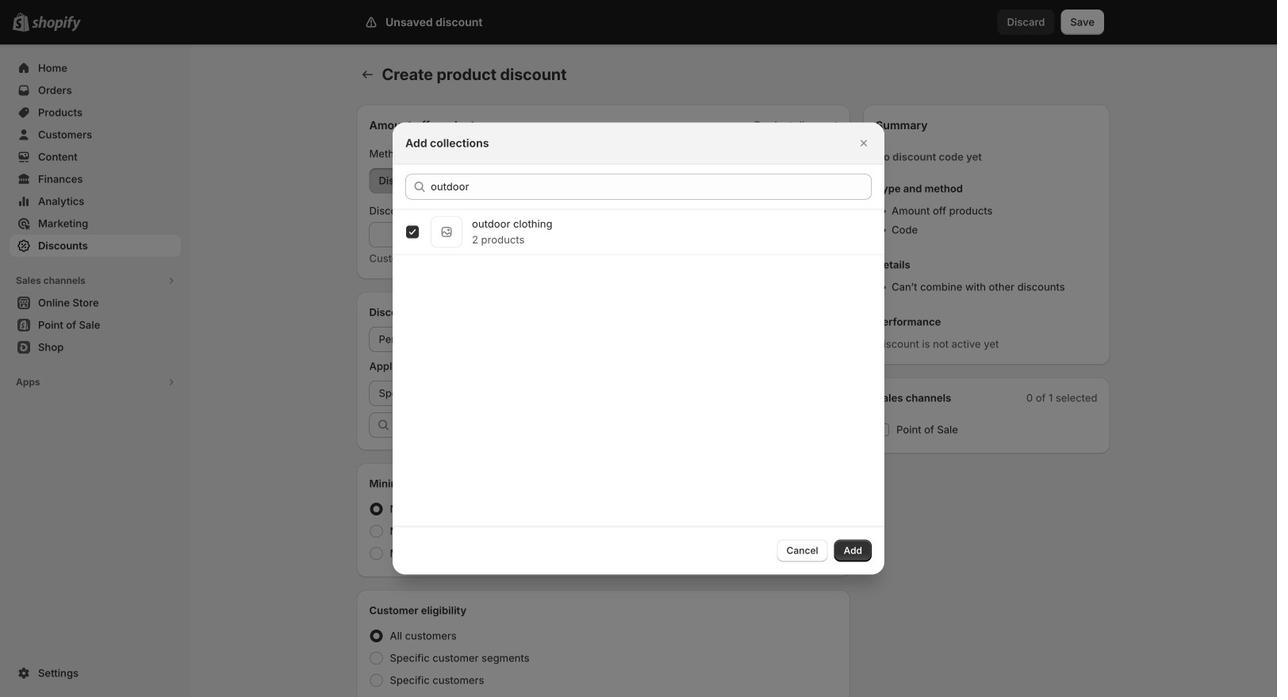 Task type: locate. For each thing, give the bounding box(es) containing it.
Search collections text field
[[431, 174, 872, 200]]

dialog
[[0, 123, 1277, 575]]



Task type: describe. For each thing, give the bounding box(es) containing it.
shopify image
[[32, 16, 81, 32]]



Task type: vqa. For each thing, say whether or not it's contained in the screenshot.
Analytics Link
no



